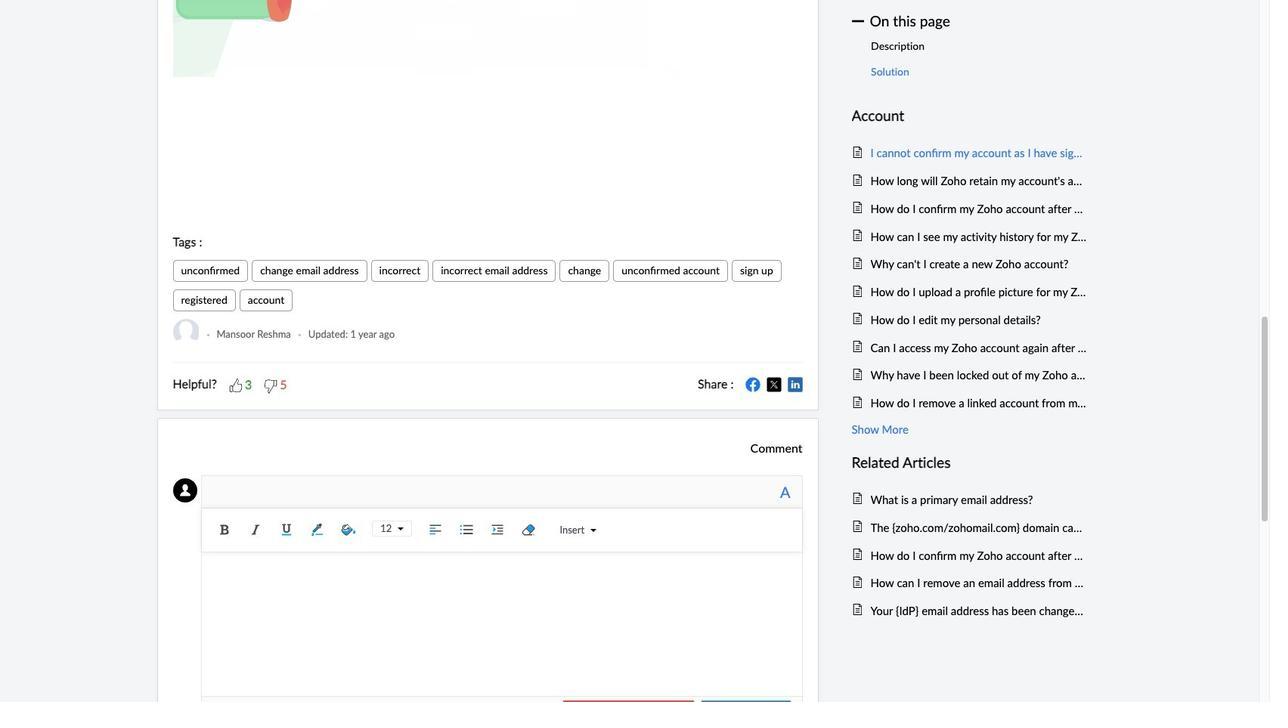 Task type: vqa. For each thing, say whether or not it's contained in the screenshot.
Clear formatting Image on the left bottom of page
yes



Task type: locate. For each thing, give the bounding box(es) containing it.
heading
[[852, 105, 1087, 128], [852, 451, 1087, 475]]

clear formatting image
[[517, 519, 540, 541]]

font color image
[[306, 519, 329, 541]]

1 vertical spatial heading
[[852, 451, 1087, 475]]

a gif showing how to edit the email address that is registered incorrectly. image
[[173, 0, 803, 77]]

linkedin image
[[787, 377, 803, 393]]

0 vertical spatial heading
[[852, 105, 1087, 128]]

background color image
[[337, 519, 360, 541]]

indent image
[[486, 519, 509, 541]]

facebook image
[[745, 377, 760, 393]]

2 heading from the top
[[852, 451, 1087, 475]]



Task type: describe. For each thing, give the bounding box(es) containing it.
italic (ctrl+i) image
[[244, 519, 267, 541]]

insert options image
[[584, 528, 597, 534]]

font size image
[[392, 526, 404, 532]]

underline (ctrl+u) image
[[275, 519, 298, 541]]

lists image
[[455, 519, 478, 541]]

align image
[[424, 519, 447, 541]]

1 heading from the top
[[852, 105, 1087, 128]]

twitter image
[[766, 377, 781, 393]]

bold (ctrl+b) image
[[213, 519, 236, 541]]



